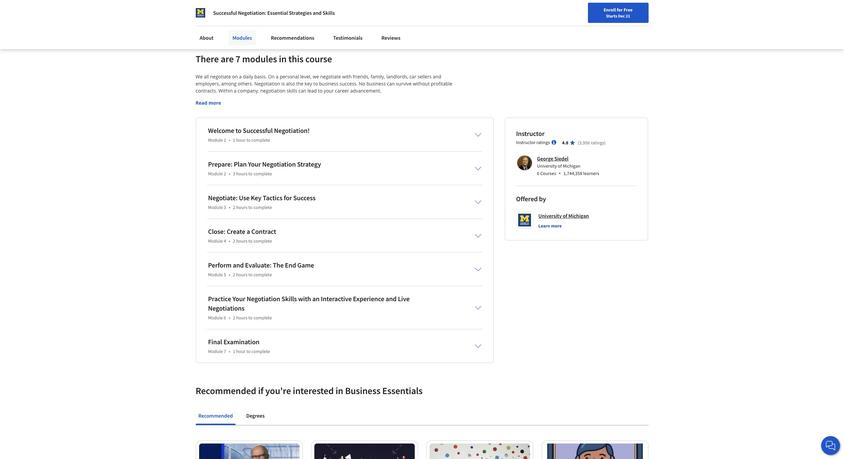 Task type: locate. For each thing, give the bounding box(es) containing it.
1 inside final examination module 7 • 1 hour to complete
[[233, 349, 235, 355]]

1 horizontal spatial negotiate
[[320, 73, 341, 80]]

negotiation down perform and evaluate: the end game module 5 • 2 hours to complete
[[247, 295, 280, 303]]

more inside button
[[551, 223, 562, 229]]

to up plan
[[247, 137, 251, 143]]

performance
[[288, 11, 317, 18]]

to right lead
[[318, 88, 323, 94]]

3 inside prepare: plan your negotiation strategy module 2 • 3 hours to complete
[[233, 171, 235, 177]]

for inside negotiate: use key tactics for success module 3 • 2 hours to complete
[[284, 194, 292, 202]]

1 horizontal spatial in
[[279, 53, 287, 65]]

4
[[224, 238, 226, 244]]

0 horizontal spatial of
[[558, 163, 562, 169]]

0 horizontal spatial skills
[[282, 295, 297, 303]]

for
[[617, 7, 623, 13], [284, 194, 292, 202]]

friends,
[[353, 73, 370, 80]]

degrees button
[[244, 408, 267, 424]]

None search field
[[96, 4, 258, 18]]

• right the 5
[[229, 272, 230, 278]]

7 down examination
[[224, 349, 226, 355]]

hours down negotiations
[[236, 315, 248, 321]]

1 horizontal spatial more
[[551, 223, 562, 229]]

complete up examination
[[254, 315, 272, 321]]

0 vertical spatial successful
[[213, 9, 237, 16]]

university of michigan link
[[539, 212, 589, 220]]

for right tactics
[[284, 194, 292, 202]]

practice your negotiation skills with an interactive experience and live negotiations module 6 • 2 hours to complete
[[208, 295, 410, 321]]

module inside negotiate: use key tactics for success module 3 • 2 hours to complete
[[208, 205, 223, 211]]

2 vertical spatial negotiation
[[247, 295, 280, 303]]

1 vertical spatial in
[[279, 53, 287, 65]]

• down welcome
[[229, 137, 230, 143]]

negotiation down on
[[255, 80, 280, 87]]

0 horizontal spatial business
[[319, 80, 338, 87]]

university of michigan image
[[196, 8, 205, 18]]

siedel
[[555, 155, 569, 162]]

complete down examination
[[252, 349, 270, 355]]

ratings
[[537, 139, 550, 146], [591, 140, 605, 146]]

1 vertical spatial this
[[289, 53, 304, 65]]

0 horizontal spatial negotiate
[[210, 73, 231, 80]]

hour
[[236, 137, 246, 143], [236, 349, 246, 355]]

0 vertical spatial negotiation
[[255, 80, 280, 87]]

1 horizontal spatial 6
[[537, 170, 540, 177]]

instructor for instructor ratings
[[516, 139, 536, 146]]

1 module from the top
[[208, 137, 223, 143]]

4 module from the top
[[208, 238, 223, 244]]

to
[[250, 3, 255, 10], [313, 80, 318, 87], [318, 88, 323, 94], [236, 126, 242, 135], [247, 137, 251, 143], [249, 171, 253, 177], [249, 205, 253, 211], [249, 238, 253, 244], [249, 272, 253, 278], [249, 315, 253, 321], [247, 349, 251, 355]]

1 horizontal spatial with
[[342, 73, 352, 80]]

on right it
[[225, 11, 231, 18]]

to down key
[[249, 205, 253, 211]]

evaluate:
[[245, 261, 272, 270]]

4.8
[[562, 140, 569, 146]]

level,
[[300, 73, 312, 80]]

0 vertical spatial of
[[558, 163, 562, 169]]

0 vertical spatial 7
[[236, 53, 240, 65]]

instructor up george siedel icon
[[516, 139, 536, 146]]

1 vertical spatial more
[[551, 223, 562, 229]]

complete inside negotiate: use key tactics for success module 3 • 2 hours to complete
[[254, 205, 272, 211]]

1 vertical spatial negotiation
[[262, 160, 296, 168]]

1 vertical spatial 3
[[224, 205, 226, 211]]

• down the negotiate:
[[229, 205, 230, 211]]

and right media
[[262, 11, 270, 18]]

3 module from the top
[[208, 205, 223, 211]]

to down evaluate:
[[249, 272, 253, 278]]

instructor up the instructor ratings
[[516, 129, 545, 138]]

to down we
[[313, 80, 318, 87]]

hour down examination
[[236, 349, 246, 355]]

among
[[221, 80, 237, 87]]

to down contract on the left of the page
[[249, 238, 253, 244]]

2 down negotiations
[[233, 315, 235, 321]]

0 horizontal spatial more
[[209, 100, 221, 106]]

chat with us image
[[826, 441, 836, 452]]

0 vertical spatial for
[[617, 7, 623, 13]]

to up examination
[[249, 315, 253, 321]]

0 horizontal spatial can
[[299, 88, 306, 94]]

0 vertical spatial university
[[537, 163, 557, 169]]

module left 4
[[208, 238, 223, 244]]

close:
[[208, 227, 226, 236]]

1 negotiate from the left
[[210, 73, 231, 80]]

2 module from the top
[[208, 171, 223, 177]]

0 vertical spatial with
[[342, 73, 352, 80]]

21
[[626, 13, 630, 19]]

negotiation left strategy
[[262, 160, 296, 168]]

this inside add this credential to your linkedin profile, resume, or cv share it on social media and in your performance review
[[217, 3, 225, 10]]

negotiation inside we all negotiate on a daily basis. on a personal level, we negotiate with friends, family, landlords, car sellers and employers, among others. negotiation is also the key to business success. no business can survive without profitable contracts. within a company, negotiation skills can lead to your career advancement.
[[255, 80, 280, 87]]

6 module from the top
[[208, 315, 223, 321]]

0 vertical spatial 6
[[537, 170, 540, 177]]

module inside final examination module 7 • 1 hour to complete
[[208, 349, 223, 355]]

3
[[233, 171, 235, 177], [224, 205, 226, 211]]

0 vertical spatial skills
[[323, 9, 335, 16]]

to up key
[[249, 171, 253, 177]]

2 horizontal spatial in
[[336, 385, 343, 397]]

• right 4
[[229, 238, 230, 244]]

hours down plan
[[236, 171, 248, 177]]

degrees
[[246, 413, 265, 420]]

complete down evaluate:
[[254, 272, 272, 278]]

module inside close: create a contract module 4 • 2 hours to complete
[[208, 238, 223, 244]]

reviews link
[[378, 30, 405, 45]]

negotiation inside prepare: plan your negotiation strategy module 2 • 3 hours to complete
[[262, 160, 296, 168]]

michigan inside george siedel university of michigan 6 courses • 1,744,358 learners
[[563, 163, 581, 169]]

0 horizontal spatial with
[[298, 295, 311, 303]]

and left "live"
[[386, 295, 397, 303]]

and inside practice your negotiation skills with an interactive experience and live negotiations module 6 • 2 hours to complete
[[386, 295, 397, 303]]

successful
[[213, 9, 237, 16], [243, 126, 273, 135]]

0 horizontal spatial 7
[[224, 349, 226, 355]]

your left "career"
[[324, 88, 334, 94]]

car
[[410, 73, 416, 80]]

basis.
[[254, 73, 267, 80]]

family,
[[371, 73, 385, 80]]

0 vertical spatial recommended
[[196, 385, 256, 397]]

perform and evaluate: the end game module 5 • 2 hours to complete
[[208, 261, 314, 278]]

complete inside prepare: plan your negotiation strategy module 2 • 3 hours to complete
[[254, 171, 272, 177]]

0 horizontal spatial 3
[[224, 205, 226, 211]]

to up media
[[250, 3, 255, 10]]

enroll for free starts dec 21
[[604, 7, 633, 19]]

1 vertical spatial successful
[[243, 126, 273, 135]]

recommended inside button
[[198, 413, 233, 420]]

1 vertical spatial on
[[232, 73, 238, 80]]

find
[[638, 8, 646, 14]]

1 horizontal spatial can
[[387, 80, 395, 87]]

module down welcome
[[208, 137, 223, 143]]

0 horizontal spatial on
[[225, 11, 231, 18]]

in for modules
[[279, 53, 287, 65]]

and inside we all negotiate on a daily basis. on a personal level, we negotiate with friends, family, landlords, car sellers and employers, among others. negotiation is also the key to business success. no business can survive without profitable contracts. within a company, negotiation skills can lead to your career advancement.
[[433, 73, 441, 80]]

•
[[229, 137, 230, 143], [559, 170, 561, 177], [229, 171, 230, 177], [229, 205, 230, 211], [229, 238, 230, 244], [229, 272, 230, 278], [229, 315, 230, 321], [229, 349, 230, 355]]

more right read
[[209, 100, 221, 106]]

hour inside final examination module 7 • 1 hour to complete
[[236, 349, 246, 355]]

company,
[[238, 88, 259, 94]]

hour inside the welcome to successful negotiation! module 1 • 1 hour to complete
[[236, 137, 246, 143]]

module down prepare:
[[208, 171, 223, 177]]

0 vertical spatial this
[[217, 3, 225, 10]]

2 right 4
[[233, 238, 235, 244]]

in down 'linkedin'
[[272, 11, 276, 18]]

business down family,
[[367, 80, 386, 87]]

university up the learn more
[[539, 213, 562, 219]]

ratings right 3,956
[[591, 140, 605, 146]]

about
[[200, 34, 214, 41]]

this up personal
[[289, 53, 304, 65]]

add
[[207, 3, 216, 10]]

more inside "button"
[[209, 100, 221, 106]]

negotiate right we
[[320, 73, 341, 80]]

6 down negotiations
[[224, 315, 226, 321]]

1 vertical spatial 6
[[224, 315, 226, 321]]

module down final
[[208, 349, 223, 355]]

0 vertical spatial on
[[225, 11, 231, 18]]

5 module from the top
[[208, 272, 223, 278]]

module down the negotiate:
[[208, 205, 223, 211]]

complete inside practice your negotiation skills with an interactive experience and live negotiations module 6 • 2 hours to complete
[[254, 315, 272, 321]]

and up profitable
[[433, 73, 441, 80]]

recommended for recommended if you're interested in business essentials
[[196, 385, 256, 397]]

to inside practice your negotiation skills with an interactive experience and live negotiations module 6 • 2 hours to complete
[[249, 315, 253, 321]]

read
[[196, 100, 207, 106]]

complete down key
[[254, 205, 272, 211]]

1 vertical spatial 7
[[224, 349, 226, 355]]

• down negotiations
[[229, 315, 230, 321]]

complete up prepare: plan your negotiation strategy module 2 • 3 hours to complete
[[252, 137, 270, 143]]

with up 'success.'
[[342, 73, 352, 80]]

6 inside george siedel university of michigan 6 courses • 1,744,358 learners
[[537, 170, 540, 177]]

a right create
[[247, 227, 250, 236]]

and inside perform and evaluate: the end game module 5 • 2 hours to complete
[[233, 261, 244, 270]]

practice
[[208, 295, 231, 303]]

3,956
[[579, 140, 590, 146]]

for up dec
[[617, 7, 623, 13]]

complete inside final examination module 7 • 1 hour to complete
[[252, 349, 270, 355]]

with left an at the bottom of page
[[298, 295, 311, 303]]

negotiation inside practice your negotiation skills with an interactive experience and live negotiations module 6 • 2 hours to complete
[[247, 295, 280, 303]]

1 hours from the top
[[236, 171, 248, 177]]

5 hours from the top
[[236, 315, 248, 321]]

george siedel link
[[537, 155, 569, 162]]

sellers
[[418, 73, 432, 80]]

2 hours from the top
[[236, 205, 248, 211]]

to inside add this credential to your linkedin profile, resume, or cv share it on social media and in your performance review
[[250, 3, 255, 10]]

ratings up the george
[[537, 139, 550, 146]]

hours down use
[[236, 205, 248, 211]]

this
[[217, 3, 225, 10], [289, 53, 304, 65]]

0 horizontal spatial for
[[284, 194, 292, 202]]

1
[[224, 137, 226, 143], [233, 137, 235, 143], [233, 349, 235, 355]]

prepare:
[[208, 160, 233, 168]]

3 down plan
[[233, 171, 235, 177]]

to inside negotiate: use key tactics for success module 3 • 2 hours to complete
[[249, 205, 253, 211]]

2
[[224, 171, 226, 177], [233, 205, 235, 211], [233, 238, 235, 244], [233, 272, 235, 278], [233, 315, 235, 321]]

1 vertical spatial recommended
[[198, 413, 233, 420]]

recommended
[[196, 385, 256, 397], [198, 413, 233, 420]]

• down prepare:
[[229, 171, 230, 177]]

to inside final examination module 7 • 1 hour to complete
[[247, 349, 251, 355]]

in left business
[[336, 385, 343, 397]]

2 down the negotiate:
[[233, 205, 235, 211]]

game
[[297, 261, 314, 270]]

1 vertical spatial university
[[539, 213, 562, 219]]

to down examination
[[247, 349, 251, 355]]

interactive
[[321, 295, 352, 303]]

the
[[296, 80, 304, 87]]

find your new career
[[638, 8, 680, 14]]

on up among
[[232, 73, 238, 80]]

complete down contract on the left of the page
[[254, 238, 272, 244]]

skills right the performance
[[323, 9, 335, 16]]

1 horizontal spatial your
[[248, 160, 261, 168]]

0 horizontal spatial ratings
[[537, 139, 550, 146]]

in for interested
[[336, 385, 343, 397]]

1 horizontal spatial for
[[617, 7, 623, 13]]

0 horizontal spatial 6
[[224, 315, 226, 321]]

1 horizontal spatial successful
[[243, 126, 273, 135]]

2 instructor from the top
[[516, 139, 536, 146]]

more for learn more
[[551, 223, 562, 229]]

george
[[537, 155, 554, 162]]

in up personal
[[279, 53, 287, 65]]

contracts.
[[196, 88, 217, 94]]

6
[[537, 170, 540, 177], [224, 315, 226, 321]]

and right perform
[[233, 261, 244, 270]]

more right the 'learn'
[[551, 223, 562, 229]]

module down negotiations
[[208, 315, 223, 321]]

2 vertical spatial in
[[336, 385, 343, 397]]

1 horizontal spatial ratings
[[591, 140, 605, 146]]

0 vertical spatial instructor
[[516, 129, 545, 138]]

• right the courses
[[559, 170, 561, 177]]

1 vertical spatial skills
[[282, 295, 297, 303]]

1 vertical spatial of
[[563, 213, 568, 219]]

1 instructor from the top
[[516, 129, 545, 138]]

0 horizontal spatial your
[[233, 295, 245, 303]]

1 vertical spatial hour
[[236, 349, 246, 355]]

1 vertical spatial instructor
[[516, 139, 536, 146]]

recommendation tabs tab list
[[196, 408, 649, 426]]

0 horizontal spatial in
[[272, 11, 276, 18]]

can down the the
[[299, 88, 306, 94]]

complete inside the welcome to successful negotiation! module 1 • 1 hour to complete
[[252, 137, 270, 143]]

• inside george siedel university of michigan 6 courses • 1,744,358 learners
[[559, 170, 561, 177]]

0 vertical spatial can
[[387, 80, 395, 87]]

welcome
[[208, 126, 234, 135]]

module left the 5
[[208, 272, 223, 278]]

hour up plan
[[236, 137, 246, 143]]

0 vertical spatial 3
[[233, 171, 235, 177]]

hours
[[236, 171, 248, 177], [236, 205, 248, 211], [236, 238, 248, 244], [236, 272, 248, 278], [236, 315, 248, 321]]

your right plan
[[248, 160, 261, 168]]

negotiate
[[210, 73, 231, 80], [320, 73, 341, 80]]

business
[[319, 80, 338, 87], [367, 80, 386, 87]]

0 vertical spatial in
[[272, 11, 276, 18]]

your up negotiations
[[233, 295, 245, 303]]

0 vertical spatial more
[[209, 100, 221, 106]]

1 horizontal spatial on
[[232, 73, 238, 80]]

can down landlords,
[[387, 80, 395, 87]]

successful inside the welcome to successful negotiation! module 1 • 1 hour to complete
[[243, 126, 273, 135]]

skills left an at the bottom of page
[[282, 295, 297, 303]]

0 vertical spatial michigan
[[563, 163, 581, 169]]

business up "career"
[[319, 80, 338, 87]]

and left or
[[313, 9, 322, 16]]

2 hour from the top
[[236, 349, 246, 355]]

• down examination
[[229, 349, 230, 355]]

this up it
[[217, 3, 225, 10]]

1 vertical spatial your
[[233, 295, 245, 303]]

a
[[239, 73, 242, 80], [276, 73, 279, 80], [234, 88, 237, 94], [247, 227, 250, 236]]

0 vertical spatial your
[[248, 160, 261, 168]]

• inside close: create a contract module 4 • 2 hours to complete
[[229, 238, 230, 244]]

1 horizontal spatial business
[[367, 80, 386, 87]]

more for read more
[[209, 100, 221, 106]]

0 horizontal spatial successful
[[213, 9, 237, 16]]

3 down the negotiate:
[[224, 205, 226, 211]]

your inside prepare: plan your negotiation strategy module 2 • 3 hours to complete
[[248, 160, 261, 168]]

2 down prepare:
[[224, 171, 226, 177]]

6 left the courses
[[537, 170, 540, 177]]

hours right the 5
[[236, 272, 248, 278]]

interested
[[293, 385, 334, 397]]

2 inside negotiate: use key tactics for success module 3 • 2 hours to complete
[[233, 205, 235, 211]]

module inside perform and evaluate: the end game module 5 • 2 hours to complete
[[208, 272, 223, 278]]

university up the courses
[[537, 163, 557, 169]]

resume,
[[305, 3, 323, 10]]

2 right the 5
[[233, 272, 235, 278]]

1 hour from the top
[[236, 137, 246, 143]]

7 module from the top
[[208, 349, 223, 355]]

learn
[[539, 223, 550, 229]]

on inside we all negotiate on a daily basis. on a personal level, we negotiate with friends, family, landlords, car sellers and employers, among others. negotiation is also the key to business success. no business can survive without profitable contracts. within a company, negotiation skills can lead to your career advancement.
[[232, 73, 238, 80]]

george siedel image
[[517, 156, 532, 170]]

plan
[[234, 160, 247, 168]]

recommended button
[[196, 408, 236, 424]]

on inside add this credential to your linkedin profile, resume, or cv share it on social media and in your performance review
[[225, 11, 231, 18]]

1 horizontal spatial 3
[[233, 171, 235, 177]]

complete up key
[[254, 171, 272, 177]]

• inside negotiate: use key tactics for success module 3 • 2 hours to complete
[[229, 205, 230, 211]]

if
[[258, 385, 264, 397]]

negotiate up among
[[210, 73, 231, 80]]

1 vertical spatial with
[[298, 295, 311, 303]]

1 business from the left
[[319, 80, 338, 87]]

to inside prepare: plan your negotiation strategy module 2 • 3 hours to complete
[[249, 171, 253, 177]]

7 right are
[[236, 53, 240, 65]]

• inside practice your negotiation skills with an interactive experience and live negotiations module 6 • 2 hours to complete
[[229, 315, 230, 321]]

0 vertical spatial hour
[[236, 137, 246, 143]]

complete
[[252, 137, 270, 143], [254, 171, 272, 177], [254, 205, 272, 211], [254, 238, 272, 244], [254, 272, 272, 278], [254, 315, 272, 321], [252, 349, 270, 355]]

enroll
[[604, 7, 616, 13]]

4 hours from the top
[[236, 272, 248, 278]]

3 hours from the top
[[236, 238, 248, 244]]

learn more button
[[539, 223, 562, 229]]

2 inside prepare: plan your negotiation strategy module 2 • 3 hours to complete
[[224, 171, 226, 177]]

0 horizontal spatial this
[[217, 3, 225, 10]]

or
[[324, 3, 329, 10]]

for inside "enroll for free starts dec 21"
[[617, 7, 623, 13]]

with
[[342, 73, 352, 80], [298, 295, 311, 303]]

1 vertical spatial for
[[284, 194, 292, 202]]

2 inside perform and evaluate: the end game module 5 • 2 hours to complete
[[233, 272, 235, 278]]

and
[[313, 9, 322, 16], [262, 11, 270, 18], [433, 73, 441, 80], [233, 261, 244, 270], [386, 295, 397, 303]]

hours down create
[[236, 238, 248, 244]]

recommendations link
[[267, 30, 318, 45]]



Task type: describe. For each thing, give the bounding box(es) containing it.
within
[[219, 88, 233, 94]]

share
[[207, 11, 220, 18]]

1 horizontal spatial of
[[563, 213, 568, 219]]

complete inside perform and evaluate: the end game module 5 • 2 hours to complete
[[254, 272, 272, 278]]

negotiate: use key tactics for success module 3 • 2 hours to complete
[[208, 194, 316, 211]]

prepare: plan your negotiation strategy module 2 • 3 hours to complete
[[208, 160, 321, 177]]

by
[[539, 195, 546, 203]]

courses
[[541, 170, 556, 177]]

a right on
[[276, 73, 279, 80]]

also
[[286, 80, 295, 87]]

new
[[657, 8, 666, 14]]

close: create a contract module 4 • 2 hours to complete
[[208, 227, 276, 244]]

experience
[[353, 295, 384, 303]]

course
[[305, 53, 332, 65]]

• inside the welcome to successful negotiation! module 1 • 1 hour to complete
[[229, 137, 230, 143]]

all
[[204, 73, 209, 80]]

your inside we all negotiate on a daily basis. on a personal level, we negotiate with friends, family, landlords, car sellers and employers, among others. negotiation is also the key to business success. no business can survive without profitable contracts. within a company, negotiation skills can lead to your career advancement.
[[324, 88, 334, 94]]

essential
[[267, 9, 288, 16]]

to inside close: create a contract module 4 • 2 hours to complete
[[249, 238, 253, 244]]

there
[[196, 53, 219, 65]]

career
[[667, 8, 680, 14]]

landlords,
[[387, 73, 408, 80]]

university inside george siedel university of michigan 6 courses • 1,744,358 learners
[[537, 163, 557, 169]]

with inside we all negotiate on a daily basis. on a personal level, we negotiate with friends, family, landlords, car sellers and employers, among others. negotiation is also the key to business success. no business can survive without profitable contracts. within a company, negotiation skills can lead to your career advancement.
[[342, 73, 352, 80]]

without
[[413, 80, 430, 87]]

your down 'linkedin'
[[277, 11, 287, 18]]

negotiation:
[[238, 9, 266, 16]]

coursera career certificate image
[[521, 0, 634, 38]]

1 horizontal spatial skills
[[323, 9, 335, 16]]

we all negotiate on a daily basis. on a personal level, we negotiate with friends, family, landlords, car sellers and employers, among others. negotiation is also the key to business success. no business can survive without profitable contracts. within a company, negotiation skills can lead to your career advancement.
[[196, 73, 454, 94]]

(
[[578, 140, 579, 146]]

module inside the welcome to successful negotiation! module 1 • 1 hour to complete
[[208, 137, 223, 143]]

read more button
[[196, 99, 221, 106]]

offered
[[516, 195, 538, 203]]

recommended for recommended
[[198, 413, 233, 420]]

business
[[345, 385, 381, 397]]

module inside prepare: plan your negotiation strategy module 2 • 3 hours to complete
[[208, 171, 223, 177]]

1 vertical spatial michigan
[[569, 213, 589, 219]]

offered by
[[516, 195, 546, 203]]

find your new career link
[[634, 7, 683, 15]]

on
[[268, 73, 275, 80]]

profitable
[[431, 80, 453, 87]]

welcome to successful negotiation! module 1 • 1 hour to complete
[[208, 126, 310, 143]]

we
[[196, 73, 203, 80]]

instructor for instructor
[[516, 129, 545, 138]]

the
[[273, 261, 284, 270]]

2 business from the left
[[367, 80, 386, 87]]

media
[[247, 11, 261, 18]]

learn more
[[539, 223, 562, 229]]

3 inside negotiate: use key tactics for success module 3 • 2 hours to complete
[[224, 205, 226, 211]]

to inside perform and evaluate: the end game module 5 • 2 hours to complete
[[249, 272, 253, 278]]

career
[[335, 88, 349, 94]]

6 inside practice your negotiation skills with an interactive experience and live negotiations module 6 • 2 hours to complete
[[224, 315, 226, 321]]

• inside perform and evaluate: the end game module 5 • 2 hours to complete
[[229, 272, 230, 278]]

final examination module 7 • 1 hour to complete
[[208, 338, 270, 355]]

recommendations
[[271, 34, 314, 41]]

social
[[232, 11, 245, 18]]

reviews
[[382, 34, 401, 41]]

starts
[[606, 13, 617, 19]]

success
[[293, 194, 316, 202]]

create
[[227, 227, 245, 236]]

you're
[[265, 385, 291, 397]]

1,744,358
[[564, 170, 582, 177]]

dec
[[618, 13, 625, 19]]

5
[[224, 272, 226, 278]]

are
[[221, 53, 234, 65]]

hours inside practice your negotiation skills with an interactive experience and live negotiations module 6 • 2 hours to complete
[[236, 315, 248, 321]]

( 3,956 ratings )
[[578, 140, 606, 146]]

skills inside practice your negotiation skills with an interactive experience and live negotiations module 6 • 2 hours to complete
[[282, 295, 297, 303]]

add this credential to your linkedin profile, resume, or cv share it on social media and in your performance review
[[207, 3, 336, 18]]

your inside practice your negotiation skills with an interactive experience and live negotiations module 6 • 2 hours to complete
[[233, 295, 245, 303]]

2 inside close: create a contract module 4 • 2 hours to complete
[[233, 238, 235, 244]]

we
[[313, 73, 319, 80]]

success.
[[340, 80, 358, 87]]

)
[[605, 140, 606, 146]]

1 horizontal spatial this
[[289, 53, 304, 65]]

negotiations
[[208, 304, 245, 313]]

your right find
[[647, 8, 656, 14]]

key
[[251, 194, 262, 202]]

final
[[208, 338, 222, 346]]

1 vertical spatial can
[[299, 88, 306, 94]]

instructor ratings
[[516, 139, 550, 146]]

of inside george siedel university of michigan 6 courses • 1,744,358 learners
[[558, 163, 562, 169]]

strategy
[[297, 160, 321, 168]]

in inside add this credential to your linkedin profile, resume, or cv share it on social media and in your performance review
[[272, 11, 276, 18]]

cv
[[330, 3, 336, 10]]

a inside close: create a contract module 4 • 2 hours to complete
[[247, 227, 250, 236]]

others.
[[238, 80, 253, 87]]

1 for examination
[[233, 349, 235, 355]]

2 negotiate from the left
[[320, 73, 341, 80]]

and inside add this credential to your linkedin profile, resume, or cv share it on social media and in your performance review
[[262, 11, 270, 18]]

examination
[[224, 338, 260, 346]]

testimonials
[[333, 34, 363, 41]]

hours inside close: create a contract module 4 • 2 hours to complete
[[236, 238, 248, 244]]

learners
[[583, 170, 599, 177]]

module inside practice your negotiation skills with an interactive experience and live negotiations module 6 • 2 hours to complete
[[208, 315, 223, 321]]

• inside prepare: plan your negotiation strategy module 2 • 3 hours to complete
[[229, 171, 230, 177]]

live
[[398, 295, 410, 303]]

personal
[[280, 73, 299, 80]]

read more
[[196, 100, 221, 106]]

1 for to
[[224, 137, 226, 143]]

key
[[305, 80, 312, 87]]

end
[[285, 261, 296, 270]]

your up media
[[256, 3, 266, 10]]

university of michigan
[[539, 213, 589, 219]]

hours inside perform and evaluate: the end game module 5 • 2 hours to complete
[[236, 272, 248, 278]]

free
[[624, 7, 633, 13]]

modules link
[[229, 30, 256, 45]]

advancement.
[[350, 88, 382, 94]]

negotiation
[[260, 88, 286, 94]]

is
[[281, 80, 285, 87]]

hours inside prepare: plan your negotiation strategy module 2 • 3 hours to complete
[[236, 171, 248, 177]]

profile,
[[288, 3, 304, 10]]

a down among
[[234, 88, 237, 94]]

recommended if you're interested in business essentials
[[196, 385, 423, 397]]

lead
[[308, 88, 317, 94]]

successful negotiation: essential strategies and skills
[[213, 9, 335, 16]]

negotiate:
[[208, 194, 238, 202]]

a left daily
[[239, 73, 242, 80]]

1 horizontal spatial 7
[[236, 53, 240, 65]]

there are 7 modules in this course
[[196, 53, 332, 65]]

• inside final examination module 7 • 1 hour to complete
[[229, 349, 230, 355]]

to right welcome
[[236, 126, 242, 135]]

2 inside practice your negotiation skills with an interactive experience and live negotiations module 6 • 2 hours to complete
[[233, 315, 235, 321]]

an
[[312, 295, 320, 303]]

complete inside close: create a contract module 4 • 2 hours to complete
[[254, 238, 272, 244]]

employers,
[[196, 80, 220, 87]]

with inside practice your negotiation skills with an interactive experience and live negotiations module 6 • 2 hours to complete
[[298, 295, 311, 303]]

strategies
[[289, 9, 312, 16]]

university inside university of michigan link
[[539, 213, 562, 219]]

review
[[318, 11, 333, 18]]

7 inside final examination module 7 • 1 hour to complete
[[224, 349, 226, 355]]

essentials
[[382, 385, 423, 397]]

hours inside negotiate: use key tactics for success module 3 • 2 hours to complete
[[236, 205, 248, 211]]

perform
[[208, 261, 232, 270]]



Task type: vqa. For each thing, say whether or not it's contained in the screenshot.
School
no



